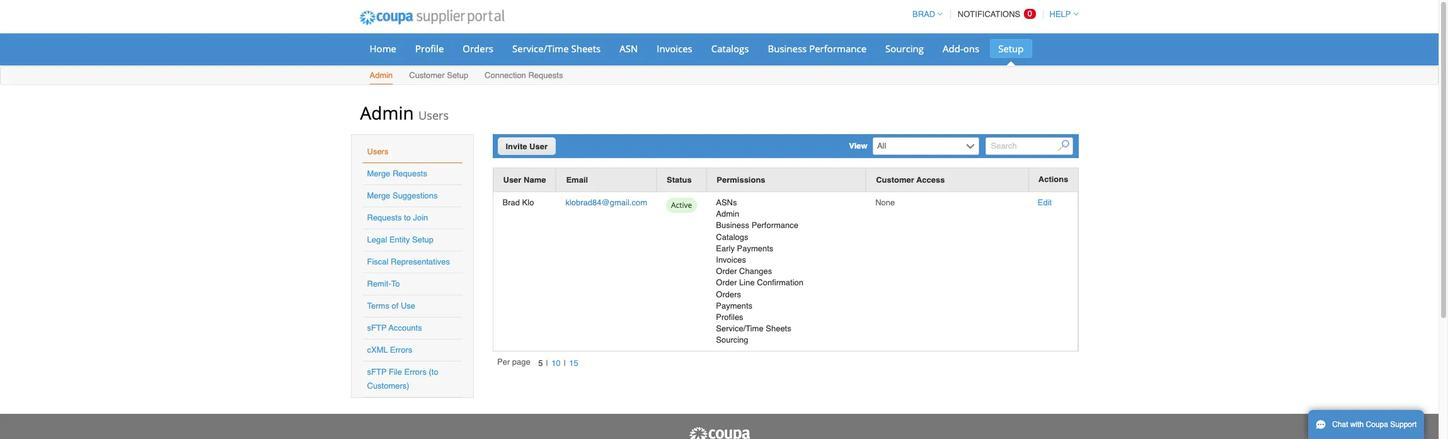 Task type: locate. For each thing, give the bounding box(es) containing it.
chat with coupa support button
[[1308, 410, 1425, 439]]

service/time down profiles
[[716, 324, 764, 333]]

0 vertical spatial payments
[[737, 244, 774, 253]]

catalogs up the early
[[716, 232, 749, 242]]

1 vertical spatial performance
[[752, 221, 799, 230]]

errors
[[390, 345, 412, 355], [404, 367, 427, 377]]

0 vertical spatial sheets
[[571, 42, 601, 55]]

business down "asns" at top
[[716, 221, 749, 230]]

1 merge from the top
[[367, 169, 390, 178]]

payments
[[737, 244, 774, 253], [716, 301, 753, 311]]

email
[[566, 175, 588, 185]]

0 vertical spatial invoices
[[657, 42, 693, 55]]

setup link
[[990, 39, 1032, 58]]

1 vertical spatial merge
[[367, 191, 390, 200]]

admin users
[[360, 101, 449, 125]]

setup down orders link
[[447, 71, 468, 80]]

orders down 'line'
[[716, 290, 741, 299]]

payments up profiles
[[716, 301, 753, 311]]

0 horizontal spatial performance
[[752, 221, 799, 230]]

0 horizontal spatial business
[[716, 221, 749, 230]]

0 horizontal spatial brad
[[503, 198, 520, 207]]

1 vertical spatial admin
[[360, 101, 414, 125]]

order left 'line'
[[716, 278, 737, 288]]

admin down home
[[370, 71, 393, 80]]

1 vertical spatial users
[[367, 147, 389, 156]]

invite user
[[506, 142, 548, 151]]

order
[[716, 267, 737, 276], [716, 278, 737, 288]]

to
[[391, 279, 400, 289]]

sourcing down profiles
[[716, 335, 749, 345]]

View text field
[[874, 138, 963, 154]]

merge requests link
[[367, 169, 427, 178]]

of
[[392, 301, 399, 311]]

1 horizontal spatial setup
[[447, 71, 468, 80]]

chat with coupa support
[[1333, 420, 1417, 429]]

0 vertical spatial admin
[[370, 71, 393, 80]]

0 vertical spatial requests
[[528, 71, 563, 80]]

invoices right asn link
[[657, 42, 693, 55]]

1 vertical spatial user
[[503, 175, 522, 185]]

setup down notifications 0
[[998, 42, 1024, 55]]

requests left to
[[367, 213, 402, 222]]

orders up connection
[[463, 42, 494, 55]]

asn
[[620, 42, 638, 55]]

remit-
[[367, 279, 391, 289]]

sourcing inside asns admin business performance catalogs early payments invoices order changes order line confirmation orders payments profiles service/time sheets sourcing
[[716, 335, 749, 345]]

merge suggestions
[[367, 191, 438, 200]]

sftp up the cxml
[[367, 323, 387, 333]]

requests for connection requests
[[528, 71, 563, 80]]

active button
[[666, 197, 697, 217]]

catalogs
[[711, 42, 749, 55], [716, 232, 749, 242]]

0 horizontal spatial navigation
[[497, 357, 582, 371]]

1 vertical spatial orders
[[716, 290, 741, 299]]

1 horizontal spatial |
[[564, 359, 566, 368]]

0 horizontal spatial sheets
[[571, 42, 601, 55]]

1 horizontal spatial users
[[418, 108, 449, 123]]

sftp for sftp file errors (to customers)
[[367, 367, 387, 377]]

0 vertical spatial performance
[[809, 42, 867, 55]]

0 horizontal spatial invoices
[[657, 42, 693, 55]]

setup inside "link"
[[447, 71, 468, 80]]

sourcing inside sourcing link
[[886, 42, 924, 55]]

10
[[552, 359, 561, 368]]

admin inside admin link
[[370, 71, 393, 80]]

home
[[370, 42, 396, 55]]

customer inside "link"
[[409, 71, 445, 80]]

early
[[716, 244, 735, 253]]

0 vertical spatial service/time
[[512, 42, 569, 55]]

remit-to
[[367, 279, 400, 289]]

5 | 10 | 15
[[538, 359, 578, 368]]

navigation
[[907, 2, 1079, 26], [497, 357, 582, 371]]

users link
[[367, 147, 389, 156]]

admin down "asns" at top
[[716, 209, 739, 219]]

user left name
[[503, 175, 522, 185]]

brad for brad
[[913, 9, 935, 19]]

help
[[1050, 9, 1071, 19]]

0 vertical spatial business
[[768, 42, 807, 55]]

1 horizontal spatial navigation
[[907, 2, 1079, 26]]

users up merge requests at the top
[[367, 147, 389, 156]]

users
[[418, 108, 449, 123], [367, 147, 389, 156]]

notifications 0
[[958, 9, 1032, 19]]

terms of use link
[[367, 301, 415, 311]]

1 vertical spatial sourcing
[[716, 335, 749, 345]]

customer inside button
[[876, 175, 914, 185]]

customers)
[[367, 381, 409, 391]]

merge for merge suggestions
[[367, 191, 390, 200]]

setup down join
[[412, 235, 434, 245]]

sourcing
[[886, 42, 924, 55], [716, 335, 749, 345]]

sftp up customers)
[[367, 367, 387, 377]]

cxml errors
[[367, 345, 412, 355]]

1 horizontal spatial service/time
[[716, 324, 764, 333]]

1 vertical spatial customer
[[876, 175, 914, 185]]

0 vertical spatial customer
[[409, 71, 445, 80]]

1 vertical spatial errors
[[404, 367, 427, 377]]

business right catalogs link
[[768, 42, 807, 55]]

1 sftp from the top
[[367, 323, 387, 333]]

| right 10
[[564, 359, 566, 368]]

file
[[389, 367, 402, 377]]

customer up none
[[876, 175, 914, 185]]

help link
[[1044, 9, 1079, 19]]

catalogs right invoices link
[[711, 42, 749, 55]]

0 vertical spatial order
[[716, 267, 737, 276]]

performance inside asns admin business performance catalogs early payments invoices order changes order line confirmation orders payments profiles service/time sheets sourcing
[[752, 221, 799, 230]]

1 vertical spatial navigation
[[497, 357, 582, 371]]

admin link
[[369, 68, 394, 84]]

brad left klo
[[503, 198, 520, 207]]

merge down users link
[[367, 169, 390, 178]]

profile
[[415, 42, 444, 55]]

1 vertical spatial business
[[716, 221, 749, 230]]

sheets
[[571, 42, 601, 55], [766, 324, 791, 333]]

performance
[[809, 42, 867, 55], [752, 221, 799, 230]]

1 vertical spatial coupa supplier portal image
[[688, 427, 751, 439]]

admin down admin link
[[360, 101, 414, 125]]

search image
[[1058, 140, 1070, 152]]

1 horizontal spatial customer
[[876, 175, 914, 185]]

klobrad84@gmail.com link
[[566, 198, 647, 207]]

1 vertical spatial requests
[[393, 169, 427, 178]]

accounts
[[389, 323, 422, 333]]

1 horizontal spatial orders
[[716, 290, 741, 299]]

brad
[[913, 9, 935, 19], [503, 198, 520, 207]]

0 vertical spatial sourcing
[[886, 42, 924, 55]]

admin
[[370, 71, 393, 80], [360, 101, 414, 125], [716, 209, 739, 219]]

2 vertical spatial requests
[[367, 213, 402, 222]]

users down customer setup "link"
[[418, 108, 449, 123]]

1 horizontal spatial sheets
[[766, 324, 791, 333]]

| right 5
[[546, 359, 548, 368]]

permissions
[[717, 175, 766, 185]]

invoices down the early
[[716, 255, 746, 265]]

1 horizontal spatial sourcing
[[886, 42, 924, 55]]

errors inside sftp file errors (to customers)
[[404, 367, 427, 377]]

to
[[404, 213, 411, 222]]

entity
[[389, 235, 410, 245]]

klo
[[522, 198, 534, 207]]

user
[[529, 142, 548, 151], [503, 175, 522, 185]]

navigation containing notifications 0
[[907, 2, 1079, 26]]

actions
[[1039, 175, 1069, 184]]

0 vertical spatial catalogs
[[711, 42, 749, 55]]

0 vertical spatial navigation
[[907, 2, 1079, 26]]

requests down the service/time sheets link
[[528, 71, 563, 80]]

orders
[[463, 42, 494, 55], [716, 290, 741, 299]]

sheets left the asn
[[571, 42, 601, 55]]

customer
[[409, 71, 445, 80], [876, 175, 914, 185]]

brad up sourcing link at the top of the page
[[913, 9, 935, 19]]

sftp file errors (to customers)
[[367, 367, 438, 391]]

fiscal representatives link
[[367, 257, 450, 267]]

access
[[917, 175, 945, 185]]

order down the early
[[716, 267, 737, 276]]

0 horizontal spatial |
[[546, 359, 548, 368]]

1 vertical spatial order
[[716, 278, 737, 288]]

errors left (to
[[404, 367, 427, 377]]

1 vertical spatial catalogs
[[716, 232, 749, 242]]

1 vertical spatial setup
[[447, 71, 468, 80]]

requests up suggestions
[[393, 169, 427, 178]]

page
[[512, 357, 531, 367]]

coupa supplier portal image
[[351, 2, 513, 33], [688, 427, 751, 439]]

2 horizontal spatial setup
[[998, 42, 1024, 55]]

sftp inside sftp file errors (to customers)
[[367, 367, 387, 377]]

merge suggestions link
[[367, 191, 438, 200]]

0 horizontal spatial orders
[[463, 42, 494, 55]]

1 horizontal spatial brad
[[913, 9, 935, 19]]

0 vertical spatial setup
[[998, 42, 1024, 55]]

1 horizontal spatial invoices
[[716, 255, 746, 265]]

per page
[[497, 357, 531, 367]]

0 vertical spatial merge
[[367, 169, 390, 178]]

customer down profile
[[409, 71, 445, 80]]

service/time
[[512, 42, 569, 55], [716, 324, 764, 333]]

1 vertical spatial brad
[[503, 198, 520, 207]]

requests to join
[[367, 213, 428, 222]]

sftp accounts
[[367, 323, 422, 333]]

0 vertical spatial users
[[418, 108, 449, 123]]

use
[[401, 301, 415, 311]]

errors down "accounts"
[[390, 345, 412, 355]]

0 horizontal spatial user
[[503, 175, 522, 185]]

legal entity setup link
[[367, 235, 434, 245]]

0 horizontal spatial customer
[[409, 71, 445, 80]]

sourcing down "brad" link
[[886, 42, 924, 55]]

0 vertical spatial brad
[[913, 9, 935, 19]]

0
[[1028, 9, 1032, 18]]

1 vertical spatial sheets
[[766, 324, 791, 333]]

sheets down the confirmation at right bottom
[[766, 324, 791, 333]]

cxml errors link
[[367, 345, 412, 355]]

setup
[[998, 42, 1024, 55], [447, 71, 468, 80], [412, 235, 434, 245]]

0 vertical spatial sftp
[[367, 323, 387, 333]]

1 vertical spatial invoices
[[716, 255, 746, 265]]

user right invite
[[529, 142, 548, 151]]

business performance
[[768, 42, 867, 55]]

with
[[1351, 420, 1364, 429]]

status button
[[667, 173, 692, 187]]

0 horizontal spatial sourcing
[[716, 335, 749, 345]]

0 horizontal spatial users
[[367, 147, 389, 156]]

customer setup link
[[409, 68, 469, 84]]

0 vertical spatial user
[[529, 142, 548, 151]]

2 merge from the top
[[367, 191, 390, 200]]

1 vertical spatial service/time
[[716, 324, 764, 333]]

2 order from the top
[[716, 278, 737, 288]]

klobrad84@gmail.com
[[566, 198, 647, 207]]

|
[[546, 359, 548, 368], [564, 359, 566, 368]]

0 horizontal spatial coupa supplier portal image
[[351, 2, 513, 33]]

1 | from the left
[[546, 359, 548, 368]]

0 horizontal spatial setup
[[412, 235, 434, 245]]

service/time up connection requests
[[512, 42, 569, 55]]

merge down merge requests at the top
[[367, 191, 390, 200]]

1 vertical spatial sftp
[[367, 367, 387, 377]]

2 vertical spatial admin
[[716, 209, 739, 219]]

business
[[768, 42, 807, 55], [716, 221, 749, 230]]

2 sftp from the top
[[367, 367, 387, 377]]

add-ons
[[943, 42, 980, 55]]

payments up changes
[[737, 244, 774, 253]]

15
[[569, 359, 578, 368]]



Task type: describe. For each thing, give the bounding box(es) containing it.
0 vertical spatial orders
[[463, 42, 494, 55]]

1 horizontal spatial business
[[768, 42, 807, 55]]

catalogs inside asns admin business performance catalogs early payments invoices order changes order line confirmation orders payments profiles service/time sheets sourcing
[[716, 232, 749, 242]]

1 horizontal spatial coupa supplier portal image
[[688, 427, 751, 439]]

2 vertical spatial setup
[[412, 235, 434, 245]]

invoices link
[[649, 39, 701, 58]]

ons
[[964, 42, 980, 55]]

cxml
[[367, 345, 388, 355]]

5
[[538, 359, 543, 368]]

users inside admin users
[[418, 108, 449, 123]]

notifications
[[958, 9, 1021, 19]]

10 button
[[548, 357, 564, 370]]

add-ons link
[[935, 39, 988, 58]]

fiscal
[[367, 257, 389, 267]]

service/time inside asns admin business performance catalogs early payments invoices order changes order line confirmation orders payments profiles service/time sheets sourcing
[[716, 324, 764, 333]]

connection requests link
[[484, 68, 564, 84]]

active
[[671, 200, 692, 211]]

line
[[739, 278, 755, 288]]

merge for merge requests
[[367, 169, 390, 178]]

customer access
[[876, 175, 945, 185]]

invite user link
[[498, 137, 556, 155]]

support
[[1391, 420, 1417, 429]]

coupa
[[1366, 420, 1389, 429]]

sourcing link
[[877, 39, 932, 58]]

15 button
[[566, 357, 582, 370]]

merge requests
[[367, 169, 427, 178]]

changes
[[739, 267, 772, 276]]

legal
[[367, 235, 387, 245]]

customer for customer access
[[876, 175, 914, 185]]

home link
[[361, 39, 405, 58]]

connection
[[485, 71, 526, 80]]

1 horizontal spatial user
[[529, 142, 548, 151]]

1 vertical spatial payments
[[716, 301, 753, 311]]

service/time sheets
[[512, 42, 601, 55]]

add-
[[943, 42, 964, 55]]

per
[[497, 357, 510, 367]]

customer setup
[[409, 71, 468, 80]]

chat
[[1333, 420, 1349, 429]]

admin for admin users
[[360, 101, 414, 125]]

Search text field
[[986, 137, 1074, 155]]

1 order from the top
[[716, 267, 737, 276]]

brad klo
[[503, 198, 534, 207]]

profile link
[[407, 39, 452, 58]]

edit link
[[1038, 198, 1052, 207]]

brad for brad klo
[[503, 198, 520, 207]]

none
[[876, 198, 895, 207]]

asn link
[[612, 39, 646, 58]]

user inside button
[[503, 175, 522, 185]]

remit-to link
[[367, 279, 400, 289]]

email button
[[566, 173, 588, 187]]

invite
[[506, 142, 527, 151]]

name
[[524, 175, 546, 185]]

sftp accounts link
[[367, 323, 422, 333]]

0 vertical spatial errors
[[390, 345, 412, 355]]

status
[[667, 175, 692, 185]]

sheets inside asns admin business performance catalogs early payments invoices order changes order line confirmation orders payments profiles service/time sheets sourcing
[[766, 324, 791, 333]]

1 horizontal spatial performance
[[809, 42, 867, 55]]

(to
[[429, 367, 438, 377]]

business performance link
[[760, 39, 875, 58]]

navigation containing per page
[[497, 357, 582, 371]]

requests to join link
[[367, 213, 428, 222]]

business inside asns admin business performance catalogs early payments invoices order changes order line confirmation orders payments profiles service/time sheets sourcing
[[716, 221, 749, 230]]

asns
[[716, 198, 737, 207]]

customer access button
[[876, 173, 945, 187]]

terms of use
[[367, 301, 415, 311]]

0 horizontal spatial service/time
[[512, 42, 569, 55]]

orders link
[[455, 39, 502, 58]]

suggestions
[[393, 191, 438, 200]]

terms
[[367, 301, 389, 311]]

customer for customer setup
[[409, 71, 445, 80]]

view
[[849, 141, 868, 151]]

profiles
[[716, 313, 744, 322]]

sftp file errors (to customers) link
[[367, 367, 438, 391]]

invoices inside asns admin business performance catalogs early payments invoices order changes order line confirmation orders payments profiles service/time sheets sourcing
[[716, 255, 746, 265]]

orders inside asns admin business performance catalogs early payments invoices order changes order line confirmation orders payments profiles service/time sheets sourcing
[[716, 290, 741, 299]]

user name button
[[503, 173, 546, 187]]

catalogs link
[[703, 39, 757, 58]]

representatives
[[391, 257, 450, 267]]

asns admin business performance catalogs early payments invoices order changes order line confirmation orders payments profiles service/time sheets sourcing
[[716, 198, 804, 345]]

admin for admin
[[370, 71, 393, 80]]

0 vertical spatial coupa supplier portal image
[[351, 2, 513, 33]]

requests for merge requests
[[393, 169, 427, 178]]

2 | from the left
[[564, 359, 566, 368]]

permissions button
[[717, 173, 766, 187]]

legal entity setup
[[367, 235, 434, 245]]

admin inside asns admin business performance catalogs early payments invoices order changes order line confirmation orders payments profiles service/time sheets sourcing
[[716, 209, 739, 219]]

brad link
[[907, 9, 943, 19]]

edit
[[1038, 198, 1052, 207]]

5 button
[[535, 357, 546, 370]]

sftp for sftp accounts
[[367, 323, 387, 333]]



Task type: vqa. For each thing, say whether or not it's contained in the screenshot.
© 2006-2023 Coupa Software Incorporated
no



